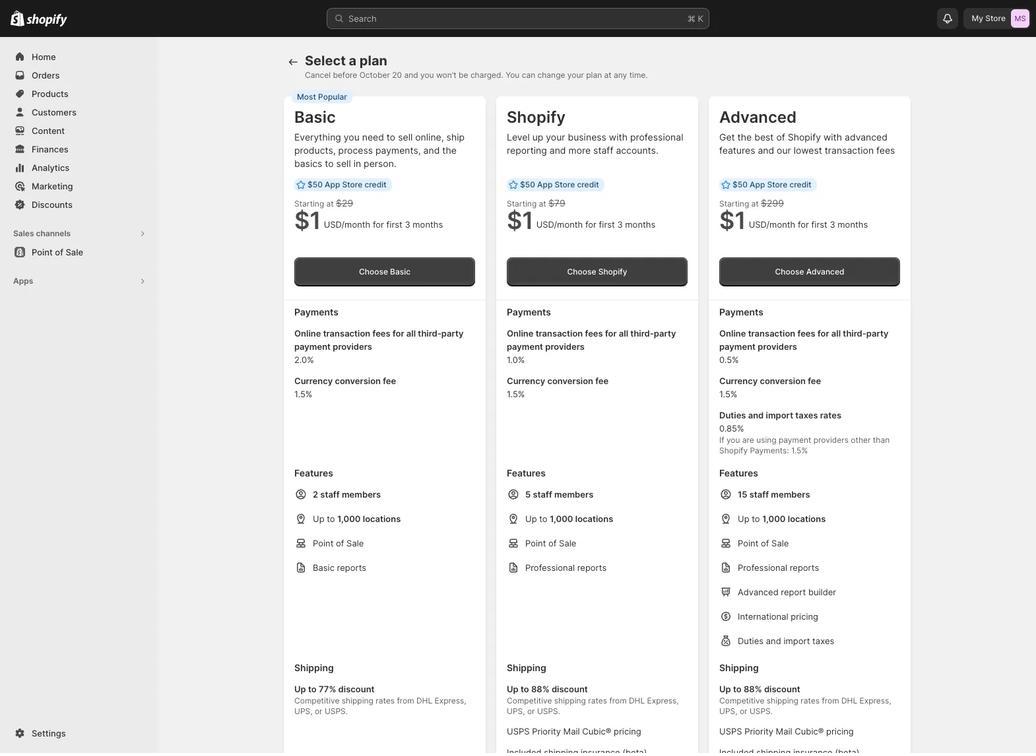 Task type: describe. For each thing, give the bounding box(es) containing it.
at for shopify
[[539, 199, 546, 209]]

0 vertical spatial plan
[[360, 53, 387, 69]]

and inside duties and import taxes rates 0.85% if you are using payment providers other than shopify payments: 1.5%
[[748, 410, 764, 421]]

basics
[[294, 158, 322, 169]]

payments for advanced
[[720, 306, 764, 318]]

can
[[522, 70, 536, 80]]

other
[[851, 435, 871, 445]]

basic for basic
[[294, 108, 336, 127]]

report
[[781, 587, 806, 597]]

and down international pricing
[[766, 636, 781, 646]]

0.85%
[[720, 423, 744, 434]]

marketing link
[[8, 177, 151, 195]]

express, for shopify
[[647, 696, 679, 706]]

$50 app store credit for basic
[[308, 180, 387, 189]]

ups, inside the up to 77% discount competitive shipping rates from dhl express, ups, or usps.
[[294, 706, 313, 716]]

starting for advanced
[[720, 199, 749, 209]]

orders link
[[8, 66, 151, 84]]

choose for basic
[[359, 267, 388, 277]]

accounts.
[[616, 145, 659, 156]]

professional
[[630, 131, 684, 143]]

basic for basic reports
[[313, 562, 335, 573]]

1,000 for advanced
[[763, 514, 786, 524]]

2.0%
[[294, 355, 314, 365]]

competitive inside the up to 77% discount competitive shipping rates from dhl express, ups, or usps.
[[294, 696, 340, 706]]

professional for advanced
[[738, 562, 788, 573]]

import for duties and import taxes rates 0.85% if you are using payment providers other than shopify payments: 1.5%
[[766, 410, 794, 421]]

first for advanced
[[812, 219, 828, 230]]

months for shopify
[[625, 219, 656, 230]]

products
[[32, 88, 69, 99]]

are
[[743, 435, 754, 445]]

your inside level up your business with professional reporting and more staff accounts.
[[546, 131, 565, 143]]

payment for 2.0%
[[294, 341, 331, 352]]

rates inside the up to 77% discount competitive shipping rates from dhl express, ups, or usps.
[[376, 696, 395, 706]]

search
[[349, 13, 377, 24]]

payment for 1.0%
[[507, 341, 543, 352]]

$50 app store credit for advanced
[[733, 180, 812, 189]]

1.0%
[[507, 355, 525, 365]]

cancel
[[305, 70, 331, 80]]

most popular
[[297, 91, 347, 101]]

transaction for online transaction fees for all third-party payment providers 0.5%
[[748, 328, 796, 339]]

and inside select a plan cancel before october 20 and you won't be charged. you can change your plan at any time.
[[404, 70, 418, 80]]

using
[[757, 435, 777, 445]]

fee for shopify
[[596, 376, 609, 386]]

point inside "link"
[[32, 247, 53, 257]]

products,
[[294, 145, 336, 156]]

you
[[506, 70, 520, 80]]

or for advanced
[[740, 706, 748, 716]]

1 shipping from the left
[[294, 662, 334, 673]]

choose advanced
[[775, 267, 845, 277]]

third- for advanced
[[843, 328, 867, 339]]

home
[[32, 51, 56, 62]]

fees for online transaction fees for all third-party payment providers 2.0%
[[373, 328, 391, 339]]

content
[[32, 125, 65, 136]]

apps button
[[8, 272, 151, 290]]

usd/month for advanced
[[749, 219, 796, 230]]

point of sale inside point of sale "link"
[[32, 247, 83, 257]]

1.5% for online transaction fees for all third-party payment providers 2.0%
[[294, 389, 312, 399]]

dhl inside the up to 77% discount competitive shipping rates from dhl express, ups, or usps.
[[417, 696, 433, 706]]

won't
[[436, 70, 457, 80]]

get the best of shopify with advanced features and our lowest transaction fees
[[720, 131, 895, 156]]

up
[[533, 131, 544, 143]]

marketing
[[32, 181, 73, 191]]

advanced for advanced report builder
[[738, 587, 779, 597]]

$79
[[549, 197, 565, 209]]

at inside select a plan cancel before october 20 and you won't be charged. you can change your plan at any time.
[[604, 70, 612, 80]]

apps
[[13, 276, 33, 286]]

online,
[[415, 131, 444, 143]]

up to 1,000 locations for shopify
[[525, 514, 613, 524]]

usps. inside the up to 77% discount competitive shipping rates from dhl express, ups, or usps.
[[325, 706, 348, 716]]

first for basic
[[387, 219, 403, 230]]

starting for basic
[[294, 199, 324, 209]]

list containing 5 staff members
[[507, 488, 688, 651]]

international pricing
[[738, 611, 819, 622]]

customers
[[32, 107, 77, 118]]

starting at $29 $1 usd/month for first 3 months
[[294, 197, 443, 235]]

everything
[[294, 131, 341, 143]]

sale for online transaction fees for all third-party payment providers 1.0%
[[559, 538, 577, 549]]

most
[[297, 91, 316, 101]]

credit for shopify
[[577, 180, 599, 189]]

1 vertical spatial plan
[[586, 70, 602, 80]]

1 payments from the left
[[294, 306, 339, 318]]

providers inside duties and import taxes rates 0.85% if you are using payment providers other than shopify payments: 1.5%
[[814, 435, 849, 445]]

of for online transaction fees for all third-party payment providers 1.0%
[[549, 538, 557, 549]]

providers for 1.0%
[[545, 341, 585, 352]]

fees for online transaction fees for all third-party payment providers 1.0%
[[585, 328, 603, 339]]

online inside online transaction fees for all third-party payment providers 2.0%
[[294, 328, 321, 339]]

pricing for shopify
[[614, 726, 642, 737]]

$50 for shopify
[[520, 180, 535, 189]]

orders
[[32, 70, 60, 81]]

$1 for basic
[[294, 206, 321, 235]]

more
[[569, 145, 591, 156]]

my store image
[[1011, 9, 1030, 28]]

home link
[[8, 48, 151, 66]]

usps for shopify
[[507, 726, 530, 737]]

party for advanced
[[867, 328, 889, 339]]

than
[[873, 435, 890, 445]]

point of sale for online transaction fees for all third-party payment providers 0.5%
[[738, 538, 789, 549]]

point for online transaction fees for all third-party payment providers 1.0%
[[525, 538, 546, 549]]

locations for shopify
[[575, 514, 613, 524]]

get
[[720, 131, 735, 143]]

all inside online transaction fees for all third-party payment providers 2.0%
[[407, 328, 416, 339]]

online transaction fees for all third-party payment providers 0.5%
[[720, 328, 889, 365]]

up to 1,000 locations for advanced
[[738, 514, 826, 524]]

77%
[[319, 684, 336, 694]]

analytics
[[32, 162, 70, 173]]

at for basic
[[326, 199, 334, 209]]

if
[[720, 435, 725, 445]]

1 features from the left
[[294, 467, 333, 479]]

currency for advanced
[[720, 376, 758, 386]]

from for shopify
[[610, 696, 627, 706]]

dhl for shopify
[[629, 696, 645, 706]]

1 conversion from the left
[[335, 376, 381, 386]]

channels
[[36, 228, 71, 238]]

1 horizontal spatial shopify image
[[27, 14, 67, 27]]

dhl for advanced
[[842, 696, 858, 706]]

shipping for advanced
[[767, 696, 799, 706]]

lowest
[[794, 145, 822, 156]]

choose advanced link
[[720, 257, 900, 287]]

analytics link
[[8, 158, 151, 177]]

before
[[333, 70, 357, 80]]

select a plan cancel before october 20 and you won't be charged. you can change your plan at any time.
[[305, 53, 648, 80]]

business
[[568, 131, 607, 143]]

reports for advanced
[[790, 562, 819, 573]]

1 reports from the left
[[337, 562, 366, 573]]

basic reports
[[313, 562, 366, 573]]

choose for shopify
[[567, 267, 596, 277]]

for inside the online transaction fees for all third-party payment providers 1.0%
[[605, 328, 617, 339]]

of for online transaction fees for all third-party payment providers 2.0%
[[336, 538, 344, 549]]

store for basic
[[342, 180, 363, 189]]

starting for shopify
[[507, 199, 537, 209]]

you inside everything you need to sell online, ship products, process payments, and the basics to sell in person.
[[344, 131, 360, 143]]

1 vertical spatial advanced
[[806, 267, 845, 277]]

members for advanced
[[771, 489, 810, 500]]

products link
[[8, 84, 151, 103]]

staff for online transaction fees for all third-party payment providers 0.5%
[[750, 489, 769, 500]]

for inside online transaction fees for all third-party payment providers 2.0%
[[393, 328, 404, 339]]

online for advanced
[[720, 328, 746, 339]]

cubic® for shopify
[[582, 726, 612, 737]]

process
[[338, 145, 373, 156]]

staff inside level up your business with professional reporting and more staff accounts.
[[594, 145, 614, 156]]

providers for 0.5%
[[758, 341, 797, 352]]

discount for advanced
[[764, 684, 801, 694]]

shopify down starting at $79 $1 usd/month for first 3 months
[[599, 267, 627, 277]]

third- inside online transaction fees for all third-party payment providers 2.0%
[[418, 328, 442, 339]]

5
[[525, 489, 531, 500]]

ups, for shopify
[[507, 706, 525, 716]]

best
[[755, 131, 774, 143]]

time.
[[630, 70, 648, 80]]

competitive for shopify
[[507, 696, 552, 706]]

mail for advanced
[[776, 726, 793, 737]]

sale for online transaction fees for all third-party payment providers 2.0%
[[347, 538, 364, 549]]

1.5% for online transaction fees for all third-party payment providers 1.0%
[[507, 389, 525, 399]]

fee for advanced
[[808, 376, 821, 386]]

months for advanced
[[838, 219, 868, 230]]

shopify inside duties and import taxes rates 0.85% if you are using payment providers other than shopify payments: 1.5%
[[720, 446, 748, 456]]

choose shopify
[[567, 267, 627, 277]]

1 currency conversion fee 1.5% from the left
[[294, 376, 396, 399]]

you inside duties and import taxes rates 0.85% if you are using payment providers other than shopify payments: 1.5%
[[727, 435, 740, 445]]

features for advanced
[[720, 467, 759, 479]]

builder
[[809, 587, 837, 597]]

fees for online transaction fees for all third-party payment providers 0.5%
[[798, 328, 816, 339]]

starting at $299 $1 usd/month for first 3 months
[[720, 197, 868, 235]]

5 staff members
[[525, 489, 594, 500]]

conversion for advanced
[[760, 376, 806, 386]]

starting at $79 $1 usd/month for first 3 months
[[507, 197, 656, 235]]

point of sale button
[[0, 243, 158, 261]]

professional reports for advanced
[[738, 562, 819, 573]]

sale inside "link"
[[66, 247, 83, 257]]

shipping inside the up to 77% discount competitive shipping rates from dhl express, ups, or usps.
[[342, 696, 374, 706]]

2 staff members
[[313, 489, 381, 500]]

or inside the up to 77% discount competitive shipping rates from dhl express, ups, or usps.
[[315, 706, 323, 716]]

shipping for advanced
[[720, 662, 759, 673]]

1.5% inside duties and import taxes rates 0.85% if you are using payment providers other than shopify payments: 1.5%
[[791, 446, 808, 456]]

mail for shopify
[[564, 726, 580, 737]]

staff for online transaction fees for all third-party payment providers 1.0%
[[533, 489, 552, 500]]

online for shopify
[[507, 328, 534, 339]]

party for shopify
[[654, 328, 676, 339]]



Task type: locate. For each thing, give the bounding box(es) containing it.
1 horizontal spatial priority
[[745, 726, 774, 737]]

locations down 2 staff members
[[363, 514, 401, 524]]

list containing 2 staff members
[[294, 488, 475, 651]]

shopify down "if"
[[720, 446, 748, 456]]

payment inside duties and import taxes rates 0.85% if you are using payment providers other than shopify payments: 1.5%
[[779, 435, 812, 445]]

credit for advanced
[[790, 180, 812, 189]]

2 competitive from the left
[[507, 696, 552, 706]]

advanced
[[720, 108, 797, 127], [806, 267, 845, 277], [738, 587, 779, 597]]

all inside the online transaction fees for all third-party payment providers 1.0%
[[619, 328, 629, 339]]

point of sale
[[32, 247, 83, 257], [313, 538, 364, 549], [525, 538, 577, 549], [738, 538, 789, 549]]

1 horizontal spatial $50
[[520, 180, 535, 189]]

usd/month inside starting at $79 $1 usd/month for first 3 months
[[537, 219, 583, 230]]

2 app from the left
[[537, 180, 553, 189]]

locations down 15 staff members
[[788, 514, 826, 524]]

2 horizontal spatial 3
[[830, 219, 836, 230]]

1 fee from the left
[[383, 376, 396, 386]]

1.5% right payments:
[[791, 446, 808, 456]]

store for advanced
[[767, 180, 788, 189]]

2 usps. from the left
[[537, 706, 561, 716]]

professional reports for shopify
[[525, 562, 607, 573]]

3 currency conversion fee 1.5% from the left
[[720, 376, 821, 399]]

2 horizontal spatial or
[[740, 706, 748, 716]]

third-
[[418, 328, 442, 339], [631, 328, 654, 339], [843, 328, 867, 339]]

any
[[614, 70, 627, 80]]

0 horizontal spatial currency conversion fee 1.5%
[[294, 376, 396, 399]]

3 competitive from the left
[[720, 696, 765, 706]]

2 horizontal spatial app
[[750, 180, 765, 189]]

2
[[313, 489, 318, 500]]

1.5% down 2.0%
[[294, 389, 312, 399]]

3 inside starting at $29 $1 usd/month for first 3 months
[[405, 219, 410, 230]]

2 mail from the left
[[776, 726, 793, 737]]

1 first from the left
[[387, 219, 403, 230]]

1,000 down 15 staff members
[[763, 514, 786, 524]]

2 professional reports from the left
[[738, 562, 819, 573]]

1 horizontal spatial currency
[[507, 376, 545, 386]]

2 horizontal spatial currency
[[720, 376, 758, 386]]

2 features from the left
[[507, 467, 546, 479]]

1 vertical spatial you
[[344, 131, 360, 143]]

3 currency from the left
[[720, 376, 758, 386]]

2 reports from the left
[[577, 562, 607, 573]]

$1 left $299
[[720, 206, 746, 235]]

1 horizontal spatial usps priority mail cubic® pricing
[[720, 726, 854, 737]]

list
[[294, 327, 475, 456], [507, 327, 688, 456], [720, 327, 900, 456], [294, 488, 475, 651], [507, 488, 688, 651], [720, 488, 900, 651], [507, 683, 688, 753], [720, 683, 900, 753]]

shopify inside 'get the best of shopify with advanced features and our lowest transaction fees'
[[788, 131, 821, 143]]

1 horizontal spatial locations
[[575, 514, 613, 524]]

ship
[[447, 131, 465, 143]]

store for shopify
[[555, 180, 575, 189]]

features
[[720, 145, 756, 156]]

2 from from the left
[[610, 696, 627, 706]]

1,000 for shopify
[[550, 514, 573, 524]]

staff down business
[[594, 145, 614, 156]]

2 horizontal spatial express,
[[860, 696, 892, 706]]

up to 1,000 locations
[[313, 514, 401, 524], [525, 514, 613, 524], [738, 514, 826, 524]]

staff for online transaction fees for all third-party payment providers 2.0%
[[320, 489, 340, 500]]

usd/month for basic
[[324, 219, 371, 230]]

customers link
[[8, 103, 151, 121]]

1 horizontal spatial usd/month
[[537, 219, 583, 230]]

0 horizontal spatial 88%
[[531, 684, 550, 694]]

1 3 from the left
[[405, 219, 410, 230]]

2 members from the left
[[555, 489, 594, 500]]

1 horizontal spatial with
[[824, 131, 842, 143]]

payment up 2.0%
[[294, 341, 331, 352]]

k
[[698, 13, 704, 24]]

3 usps. from the left
[[750, 706, 773, 716]]

at inside 'starting at $299 $1 usd/month for first 3 months'
[[752, 199, 759, 209]]

app for advanced
[[750, 180, 765, 189]]

sale down 15 staff members
[[772, 538, 789, 549]]

0 horizontal spatial from
[[397, 696, 414, 706]]

88% for advanced
[[744, 684, 762, 694]]

$50 app store credit up $29
[[308, 180, 387, 189]]

duties for duties and import taxes rates 0.85% if you are using payment providers other than shopify payments: 1.5%
[[720, 410, 746, 421]]

$1 inside 'starting at $299 $1 usd/month for first 3 months'
[[720, 206, 746, 235]]

shipping for shopify
[[507, 662, 546, 673]]

1 professional from the left
[[525, 562, 575, 573]]

3 locations from the left
[[788, 514, 826, 524]]

for up choose basic
[[373, 219, 384, 230]]

import up using
[[766, 410, 794, 421]]

1 with from the left
[[609, 131, 628, 143]]

2 party from the left
[[654, 328, 676, 339]]

credit up 'starting at $299 $1 usd/month for first 3 months' at top right
[[790, 180, 812, 189]]

3 $50 app store credit from the left
[[733, 180, 812, 189]]

0 horizontal spatial 1,000
[[338, 514, 361, 524]]

of inside 'get the best of shopify with advanced features and our lowest transaction fees'
[[777, 131, 785, 143]]

you inside select a plan cancel before october 20 and you won't be charged. you can change your plan at any time.
[[421, 70, 434, 80]]

1 vertical spatial sell
[[336, 158, 351, 169]]

2 shipping from the left
[[554, 696, 586, 706]]

1 vertical spatial taxes
[[813, 636, 835, 646]]

2 locations from the left
[[575, 514, 613, 524]]

the inside everything you need to sell online, ship products, process payments, and the basics to sell in person.
[[443, 145, 457, 156]]

point of sale down 15 staff members
[[738, 538, 789, 549]]

2 usd/month from the left
[[537, 219, 583, 230]]

in
[[354, 158, 361, 169]]

plan left any
[[586, 70, 602, 80]]

3 3 from the left
[[830, 219, 836, 230]]

point of sale down the channels at left
[[32, 247, 83, 257]]

3 $50 from the left
[[733, 180, 748, 189]]

discounts
[[32, 199, 73, 210]]

1 members from the left
[[342, 489, 381, 500]]

3 app from the left
[[750, 180, 765, 189]]

point of sale down 5 staff members
[[525, 538, 577, 549]]

$50 for advanced
[[733, 180, 748, 189]]

2 priority from the left
[[745, 726, 774, 737]]

for inside starting at $29 $1 usd/month for first 3 months
[[373, 219, 384, 230]]

usd/month inside 'starting at $299 $1 usd/month for first 3 months'
[[749, 219, 796, 230]]

3 months from the left
[[838, 219, 868, 230]]

up to 88% discount competitive shipping rates from dhl express, ups, or usps.
[[507, 684, 679, 716], [720, 684, 892, 716]]

1.5% down 0.5%
[[720, 389, 738, 399]]

choose shopify link
[[507, 257, 688, 287]]

$50 for basic
[[308, 180, 323, 189]]

first inside starting at $29 $1 usd/month for first 3 months
[[387, 219, 403, 230]]

1 online from the left
[[294, 328, 321, 339]]

discount inside the up to 77% discount competitive shipping rates from dhl express, ups, or usps.
[[338, 684, 375, 694]]

advanced inside list
[[738, 587, 779, 597]]

choose down 'starting at $299 $1 usd/month for first 3 months' at top right
[[775, 267, 804, 277]]

3 for shopify
[[618, 219, 623, 230]]

and right 20
[[404, 70, 418, 80]]

3 up to 1,000 locations from the left
[[738, 514, 826, 524]]

0 vertical spatial the
[[738, 131, 752, 143]]

providers for 2.0%
[[333, 341, 372, 352]]

discounts link
[[8, 195, 151, 214]]

1 up to 1,000 locations from the left
[[313, 514, 401, 524]]

0 vertical spatial taxes
[[796, 410, 818, 421]]

0 vertical spatial your
[[568, 70, 584, 80]]

2 fee from the left
[[596, 376, 609, 386]]

2 up to 88% discount competitive shipping rates from dhl express, ups, or usps. from the left
[[720, 684, 892, 716]]

0 vertical spatial sell
[[398, 131, 413, 143]]

first inside 'starting at $299 $1 usd/month for first 3 months'
[[812, 219, 828, 230]]

third- inside the online transaction fees for all third-party payment providers 1.0%
[[631, 328, 654, 339]]

1 horizontal spatial usps.
[[537, 706, 561, 716]]

3 starting from the left
[[720, 199, 749, 209]]

0 horizontal spatial with
[[609, 131, 628, 143]]

1 horizontal spatial mail
[[776, 726, 793, 737]]

1 vertical spatial basic
[[390, 267, 411, 277]]

1 horizontal spatial features
[[507, 467, 546, 479]]

providers inside 'online transaction fees for all third-party payment providers 0.5%'
[[758, 341, 797, 352]]

1 usps. from the left
[[325, 706, 348, 716]]

of inside "link"
[[55, 247, 63, 257]]

1 1,000 from the left
[[338, 514, 361, 524]]

1 horizontal spatial payments
[[507, 306, 551, 318]]

currency down 1.0%
[[507, 376, 545, 386]]

for up choose advanced on the right top of the page
[[798, 219, 809, 230]]

and down online,
[[424, 145, 440, 156]]

import inside list
[[784, 636, 810, 646]]

starting inside starting at $29 $1 usd/month for first 3 months
[[294, 199, 324, 209]]

up to 88% discount competitive shipping rates from dhl express, ups, or usps. for advanced
[[720, 684, 892, 716]]

at left any
[[604, 70, 612, 80]]

3 choose from the left
[[775, 267, 804, 277]]

1 app from the left
[[325, 180, 340, 189]]

1 horizontal spatial up to 88% discount competitive shipping rates from dhl express, ups, or usps.
[[720, 684, 892, 716]]

plan
[[360, 53, 387, 69], [586, 70, 602, 80]]

credit
[[365, 180, 387, 189], [577, 180, 599, 189], [790, 180, 812, 189]]

2 express, from the left
[[647, 696, 679, 706]]

usps priority mail cubic® pricing
[[507, 726, 642, 737], [720, 726, 854, 737]]

rates inside duties and import taxes rates 0.85% if you are using payment providers other than shopify payments: 1.5%
[[820, 410, 842, 421]]

3 inside 'starting at $299 $1 usd/month for first 3 months'
[[830, 219, 836, 230]]

$50 down basics
[[308, 180, 323, 189]]

2 horizontal spatial dhl
[[842, 696, 858, 706]]

0 horizontal spatial the
[[443, 145, 457, 156]]

starting left $299
[[720, 199, 749, 209]]

taxes for duties and import taxes rates 0.85% if you are using payment providers other than shopify payments: 1.5%
[[796, 410, 818, 421]]

months inside starting at $79 $1 usd/month for first 3 months
[[625, 219, 656, 230]]

competitive for advanced
[[720, 696, 765, 706]]

1 $50 app store credit from the left
[[308, 180, 387, 189]]

staff right '5'
[[533, 489, 552, 500]]

2 usps from the left
[[720, 726, 742, 737]]

0 horizontal spatial $50 app store credit
[[308, 180, 387, 189]]

⌘ k
[[688, 13, 704, 24]]

2 1,000 from the left
[[550, 514, 573, 524]]

app up $299
[[750, 180, 765, 189]]

3 discount from the left
[[764, 684, 801, 694]]

1 third- from the left
[[418, 328, 442, 339]]

online up 2.0%
[[294, 328, 321, 339]]

taxes for duties and import taxes
[[813, 636, 835, 646]]

starting inside starting at $79 $1 usd/month for first 3 months
[[507, 199, 537, 209]]

usd/month for shopify
[[537, 219, 583, 230]]

store
[[986, 13, 1006, 23], [342, 180, 363, 189], [555, 180, 575, 189], [767, 180, 788, 189]]

2 shipping from the left
[[507, 662, 546, 673]]

point down 15
[[738, 538, 759, 549]]

1 locations from the left
[[363, 514, 401, 524]]

1 usps priority mail cubic® pricing from the left
[[507, 726, 642, 737]]

you up process
[[344, 131, 360, 143]]

app for shopify
[[537, 180, 553, 189]]

$50 down 'reporting'
[[520, 180, 535, 189]]

payments for shopify
[[507, 306, 551, 318]]

duties down international
[[738, 636, 764, 646]]

ups, for advanced
[[720, 706, 738, 716]]

point of sale link
[[8, 243, 151, 261]]

online up 1.0%
[[507, 328, 534, 339]]

fees down advanced at top
[[877, 145, 895, 156]]

1 mail from the left
[[564, 726, 580, 737]]

features
[[294, 467, 333, 479], [507, 467, 546, 479], [720, 467, 759, 479]]

3 shipping from the left
[[767, 696, 799, 706]]

for inside 'starting at $299 $1 usd/month for first 3 months'
[[798, 219, 809, 230]]

3 inside starting at $79 $1 usd/month for first 3 months
[[618, 219, 623, 230]]

$1 for shopify
[[507, 206, 534, 235]]

3 from from the left
[[822, 696, 839, 706]]

online transaction fees for all third-party payment providers 1.0%
[[507, 328, 676, 365]]

1 horizontal spatial 1,000
[[550, 514, 573, 524]]

international
[[738, 611, 789, 622]]

2 horizontal spatial $50
[[733, 180, 748, 189]]

1,000 down 2 staff members
[[338, 514, 361, 524]]

0 horizontal spatial mail
[[564, 726, 580, 737]]

for inside starting at $79 $1 usd/month for first 3 months
[[586, 219, 597, 230]]

the up features
[[738, 131, 752, 143]]

0 horizontal spatial shipping
[[294, 662, 334, 673]]

⌘
[[688, 13, 696, 24]]

competitive
[[294, 696, 340, 706], [507, 696, 552, 706], [720, 696, 765, 706]]

1 horizontal spatial competitive
[[507, 696, 552, 706]]

advanced up best
[[720, 108, 797, 127]]

my
[[972, 13, 984, 23]]

2 horizontal spatial party
[[867, 328, 889, 339]]

settings link
[[8, 724, 151, 743]]

and inside 'get the best of shopify with advanced features and our lowest transaction fees'
[[758, 145, 774, 156]]

the inside 'get the best of shopify with advanced features and our lowest transaction fees'
[[738, 131, 752, 143]]

and inside everything you need to sell online, ship products, process payments, and the basics to sell in person.
[[424, 145, 440, 156]]

change
[[538, 70, 565, 80]]

months up choose basic link
[[413, 219, 443, 230]]

members right 15
[[771, 489, 810, 500]]

staff
[[594, 145, 614, 156], [320, 489, 340, 500], [533, 489, 552, 500], [750, 489, 769, 500]]

basic
[[294, 108, 336, 127], [390, 267, 411, 277], [313, 562, 335, 573]]

store right my
[[986, 13, 1006, 23]]

sale for online transaction fees for all third-party payment providers 0.5%
[[772, 538, 789, 549]]

0 horizontal spatial currency
[[294, 376, 333, 386]]

1 usd/month from the left
[[324, 219, 371, 230]]

2 currency conversion fee 1.5% from the left
[[507, 376, 609, 399]]

2 months from the left
[[625, 219, 656, 230]]

discount for shopify
[[552, 684, 588, 694]]

app
[[325, 180, 340, 189], [537, 180, 553, 189], [750, 180, 765, 189]]

usps.
[[325, 706, 348, 716], [537, 706, 561, 716], [750, 706, 773, 716]]

payments:
[[750, 446, 789, 456]]

2 ups, from the left
[[507, 706, 525, 716]]

1 express, from the left
[[435, 696, 467, 706]]

2 usps priority mail cubic® pricing from the left
[[720, 726, 854, 737]]

15
[[738, 489, 748, 500]]

0 horizontal spatial professional reports
[[525, 562, 607, 573]]

0 vertical spatial advanced
[[720, 108, 797, 127]]

0 horizontal spatial fee
[[383, 376, 396, 386]]

members
[[342, 489, 381, 500], [555, 489, 594, 500], [771, 489, 810, 500]]

advanced
[[845, 131, 888, 143]]

import inside duties and import taxes rates 0.85% if you are using payment providers other than shopify payments: 1.5%
[[766, 410, 794, 421]]

payment up 1.0%
[[507, 341, 543, 352]]

transaction inside the online transaction fees for all third-party payment providers 1.0%
[[536, 328, 583, 339]]

you
[[421, 70, 434, 80], [344, 131, 360, 143], [727, 435, 740, 445]]

1 horizontal spatial $1
[[507, 206, 534, 235]]

3 shipping from the left
[[720, 662, 759, 673]]

online inside 'online transaction fees for all third-party payment providers 0.5%'
[[720, 328, 746, 339]]

pricing inside list
[[791, 611, 819, 622]]

everything you need to sell online, ship products, process payments, and the basics to sell in person.
[[294, 131, 465, 169]]

1 or from the left
[[315, 706, 323, 716]]

plan up october
[[360, 53, 387, 69]]

online inside the online transaction fees for all third-party payment providers 1.0%
[[507, 328, 534, 339]]

point down '5'
[[525, 538, 546, 549]]

2 $1 from the left
[[507, 206, 534, 235]]

1 horizontal spatial 3
[[618, 219, 623, 230]]

2 horizontal spatial first
[[812, 219, 828, 230]]

$50 down features
[[733, 180, 748, 189]]

conversion down 'online transaction fees for all third-party payment providers 0.5%'
[[760, 376, 806, 386]]

1 horizontal spatial express,
[[647, 696, 679, 706]]

of up our
[[777, 131, 785, 143]]

fee down 'online transaction fees for all third-party payment providers 0.5%'
[[808, 376, 821, 386]]

3 up choose advanced on the right top of the page
[[830, 219, 836, 230]]

0 horizontal spatial ups,
[[294, 706, 313, 716]]

months
[[413, 219, 443, 230], [625, 219, 656, 230], [838, 219, 868, 230]]

starting left $79
[[507, 199, 537, 209]]

1 starting from the left
[[294, 199, 324, 209]]

app for basic
[[325, 180, 340, 189]]

1 horizontal spatial party
[[654, 328, 676, 339]]

2 first from the left
[[599, 219, 615, 230]]

of
[[777, 131, 785, 143], [55, 247, 63, 257], [336, 538, 344, 549], [549, 538, 557, 549], [761, 538, 769, 549]]

currency conversion fee 1.5% down 2.0%
[[294, 376, 396, 399]]

usps for advanced
[[720, 726, 742, 737]]

at inside starting at $29 $1 usd/month for first 3 months
[[326, 199, 334, 209]]

import
[[766, 410, 794, 421], [784, 636, 810, 646]]

import for duties and import taxes
[[784, 636, 810, 646]]

$1 inside starting at $29 $1 usd/month for first 3 months
[[294, 206, 321, 235]]

3 dhl from the left
[[842, 696, 858, 706]]

3 payments from the left
[[720, 306, 764, 318]]

point of sale for online transaction fees for all third-party payment providers 1.0%
[[525, 538, 577, 549]]

fees inside online transaction fees for all third-party payment providers 2.0%
[[373, 328, 391, 339]]

our
[[777, 145, 791, 156]]

first up choose shopify
[[599, 219, 615, 230]]

1 horizontal spatial your
[[568, 70, 584, 80]]

you left won't
[[421, 70, 434, 80]]

from for advanced
[[822, 696, 839, 706]]

transaction inside 'online transaction fees for all third-party payment providers 0.5%'
[[748, 328, 796, 339]]

currency conversion fee 1.5% for advanced
[[720, 376, 821, 399]]

shopify
[[507, 108, 566, 127], [788, 131, 821, 143], [599, 267, 627, 277], [720, 446, 748, 456]]

providers inside online transaction fees for all third-party payment providers 2.0%
[[333, 341, 372, 352]]

1 professional reports from the left
[[525, 562, 607, 573]]

reports for shopify
[[577, 562, 607, 573]]

point for online transaction fees for all third-party payment providers 0.5%
[[738, 538, 759, 549]]

1 horizontal spatial months
[[625, 219, 656, 230]]

1 horizontal spatial online
[[507, 328, 534, 339]]

payments up 0.5%
[[720, 306, 764, 318]]

months up choose shopify
[[625, 219, 656, 230]]

$1
[[294, 206, 321, 235], [507, 206, 534, 235], [720, 206, 746, 235]]

1 horizontal spatial professional
[[738, 562, 788, 573]]

professional for shopify
[[525, 562, 575, 573]]

express, for advanced
[[860, 696, 892, 706]]

2 horizontal spatial discount
[[764, 684, 801, 694]]

sales channels button
[[8, 224, 151, 243]]

0 horizontal spatial party
[[442, 328, 464, 339]]

1 credit from the left
[[365, 180, 387, 189]]

3 features from the left
[[720, 467, 759, 479]]

person.
[[364, 158, 397, 169]]

0 horizontal spatial usd/month
[[324, 219, 371, 230]]

popular
[[318, 91, 347, 101]]

to inside the up to 77% discount competitive shipping rates from dhl express, ups, or usps.
[[308, 684, 317, 694]]

or for shopify
[[527, 706, 535, 716]]

online transaction fees for all third-party payment providers 2.0%
[[294, 328, 464, 365]]

2 vertical spatial advanced
[[738, 587, 779, 597]]

all for shopify
[[619, 328, 629, 339]]

88%
[[531, 684, 550, 694], [744, 684, 762, 694]]

dhl
[[417, 696, 433, 706], [629, 696, 645, 706], [842, 696, 858, 706]]

2 horizontal spatial fee
[[808, 376, 821, 386]]

be
[[459, 70, 468, 80]]

up to 1,000 locations down 5 staff members
[[525, 514, 613, 524]]

members right "2"
[[342, 489, 381, 500]]

1 horizontal spatial from
[[610, 696, 627, 706]]

2 3 from the left
[[618, 219, 623, 230]]

0 horizontal spatial or
[[315, 706, 323, 716]]

all for advanced
[[832, 328, 841, 339]]

taxes inside list
[[813, 636, 835, 646]]

starting inside 'starting at $299 $1 usd/month for first 3 months'
[[720, 199, 749, 209]]

1 shipping from the left
[[342, 696, 374, 706]]

usps priority mail cubic® pricing for advanced
[[720, 726, 854, 737]]

of down the channels at left
[[55, 247, 63, 257]]

store up $29
[[342, 180, 363, 189]]

transaction inside 'get the best of shopify with advanced features and our lowest transaction fees'
[[825, 145, 874, 156]]

fees inside 'online transaction fees for all third-party payment providers 0.5%'
[[798, 328, 816, 339]]

of down 15 staff members
[[761, 538, 769, 549]]

1 horizontal spatial reports
[[577, 562, 607, 573]]

3 for basic
[[405, 219, 410, 230]]

settings
[[32, 728, 66, 739]]

88% for shopify
[[531, 684, 550, 694]]

with inside level up your business with professional reporting and more staff accounts.
[[609, 131, 628, 143]]

0.5%
[[720, 355, 739, 365]]

payment inside the online transaction fees for all third-party payment providers 1.0%
[[507, 341, 543, 352]]

$1 left $29
[[294, 206, 321, 235]]

choose basic link
[[294, 257, 475, 287]]

usd/month
[[324, 219, 371, 230], [537, 219, 583, 230], [749, 219, 796, 230]]

point for online transaction fees for all third-party payment providers 2.0%
[[313, 538, 334, 549]]

1 currency from the left
[[294, 376, 333, 386]]

taxes inside duties and import taxes rates 0.85% if you are using payment providers other than shopify payments: 1.5%
[[796, 410, 818, 421]]

1 cubic® from the left
[[582, 726, 612, 737]]

need
[[362, 131, 384, 143]]

0 horizontal spatial usps.
[[325, 706, 348, 716]]

starting left $29
[[294, 199, 324, 209]]

2 third- from the left
[[631, 328, 654, 339]]

duties inside duties and import taxes rates 0.85% if you are using payment providers other than shopify payments: 1.5%
[[720, 410, 746, 421]]

2 vertical spatial you
[[727, 435, 740, 445]]

2 horizontal spatial 1,000
[[763, 514, 786, 524]]

features for shopify
[[507, 467, 546, 479]]

shopify image
[[11, 10, 25, 26], [27, 14, 67, 27]]

0 horizontal spatial up to 1,000 locations
[[313, 514, 401, 524]]

first up choose advanced on the right top of the page
[[812, 219, 828, 230]]

conversion down online transaction fees for all third-party payment providers 2.0%
[[335, 376, 381, 386]]

usps. for advanced
[[750, 706, 773, 716]]

$299
[[761, 197, 784, 209]]

choose basic
[[359, 267, 411, 277]]

2 horizontal spatial competitive
[[720, 696, 765, 706]]

fees down choose advanced link at the top right
[[798, 328, 816, 339]]

payment up 0.5%
[[720, 341, 756, 352]]

fees
[[877, 145, 895, 156], [373, 328, 391, 339], [585, 328, 603, 339], [798, 328, 816, 339]]

$50 app store credit up $299
[[733, 180, 812, 189]]

for inside 'online transaction fees for all third-party payment providers 0.5%'
[[818, 328, 830, 339]]

2 horizontal spatial third-
[[843, 328, 867, 339]]

usd/month down $299
[[749, 219, 796, 230]]

1,000
[[338, 514, 361, 524], [550, 514, 573, 524], [763, 514, 786, 524]]

your inside select a plan cancel before october 20 and you won't be charged. you can change your plan at any time.
[[568, 70, 584, 80]]

2 horizontal spatial shipping
[[720, 662, 759, 673]]

taxes
[[796, 410, 818, 421], [813, 636, 835, 646]]

fees inside the online transaction fees for all third-party payment providers 1.0%
[[585, 328, 603, 339]]

staff right "2"
[[320, 489, 340, 500]]

2 or from the left
[[527, 706, 535, 716]]

3 all from the left
[[832, 328, 841, 339]]

2 horizontal spatial pricing
[[827, 726, 854, 737]]

0 horizontal spatial credit
[[365, 180, 387, 189]]

point up basic reports
[[313, 538, 334, 549]]

list containing 15 staff members
[[720, 488, 900, 651]]

currency conversion fee 1.5% for shopify
[[507, 376, 609, 399]]

credit down person.
[[365, 180, 387, 189]]

sales channels
[[13, 228, 71, 238]]

3 conversion from the left
[[760, 376, 806, 386]]

1.5% for online transaction fees for all third-party payment providers 0.5%
[[720, 389, 738, 399]]

online
[[294, 328, 321, 339], [507, 328, 534, 339], [720, 328, 746, 339]]

transaction for online transaction fees for all third-party payment providers 2.0%
[[323, 328, 371, 339]]

2 dhl from the left
[[629, 696, 645, 706]]

choose for advanced
[[775, 267, 804, 277]]

advanced report builder
[[738, 587, 837, 597]]

usd/month down $29
[[324, 219, 371, 230]]

1 discount from the left
[[338, 684, 375, 694]]

or
[[315, 706, 323, 716], [527, 706, 535, 716], [740, 706, 748, 716]]

payments,
[[376, 145, 421, 156]]

with left advanced at top
[[824, 131, 842, 143]]

import down international pricing
[[784, 636, 810, 646]]

2 horizontal spatial all
[[832, 328, 841, 339]]

party inside online transaction fees for all third-party payment providers 2.0%
[[442, 328, 464, 339]]

1 priority from the left
[[532, 726, 561, 737]]

months inside starting at $29 $1 usd/month for first 3 months
[[413, 219, 443, 230]]

3 party from the left
[[867, 328, 889, 339]]

first for shopify
[[599, 219, 615, 230]]

1 ups, from the left
[[294, 706, 313, 716]]

features up 15
[[720, 467, 759, 479]]

0 horizontal spatial choose
[[359, 267, 388, 277]]

at inside starting at $79 $1 usd/month for first 3 months
[[539, 199, 546, 209]]

transaction for online transaction fees for all third-party payment providers 1.0%
[[536, 328, 583, 339]]

payment inside 'online transaction fees for all third-party payment providers 0.5%'
[[720, 341, 756, 352]]

providers inside the online transaction fees for all third-party payment providers 1.0%
[[545, 341, 585, 352]]

at left $299
[[752, 199, 759, 209]]

third- inside 'online transaction fees for all third-party payment providers 0.5%'
[[843, 328, 867, 339]]

1 horizontal spatial discount
[[552, 684, 588, 694]]

1 horizontal spatial usps
[[720, 726, 742, 737]]

payment inside online transaction fees for all third-party payment providers 2.0%
[[294, 341, 331, 352]]

2 horizontal spatial $50 app store credit
[[733, 180, 812, 189]]

sale down 5 staff members
[[559, 538, 577, 549]]

party inside 'online transaction fees for all third-party payment providers 0.5%'
[[867, 328, 889, 339]]

up to 1,000 locations down 15 staff members
[[738, 514, 826, 524]]

first
[[387, 219, 403, 230], [599, 219, 615, 230], [812, 219, 828, 230]]

1 vertical spatial import
[[784, 636, 810, 646]]

0 horizontal spatial conversion
[[335, 376, 381, 386]]

months inside 'starting at $299 $1 usd/month for first 3 months'
[[838, 219, 868, 230]]

1 horizontal spatial choose
[[567, 267, 596, 277]]

duties and import taxes
[[738, 636, 835, 646]]

your right change
[[568, 70, 584, 80]]

2 up to 1,000 locations from the left
[[525, 514, 613, 524]]

for down choose basic link
[[393, 328, 404, 339]]

0 horizontal spatial competitive
[[294, 696, 340, 706]]

discount
[[338, 684, 375, 694], [552, 684, 588, 694], [764, 684, 801, 694]]

fees down "choose shopify" link
[[585, 328, 603, 339]]

1 all from the left
[[407, 328, 416, 339]]

party inside the online transaction fees for all third-party payment providers 1.0%
[[654, 328, 676, 339]]

0 horizontal spatial dhl
[[417, 696, 433, 706]]

my store
[[972, 13, 1006, 23]]

0 horizontal spatial usps priority mail cubic® pricing
[[507, 726, 642, 737]]

0 horizontal spatial express,
[[435, 696, 467, 706]]

2 horizontal spatial starting
[[720, 199, 749, 209]]

0 horizontal spatial shopify image
[[11, 10, 25, 26]]

reporting
[[507, 145, 547, 156]]

conversion
[[335, 376, 381, 386], [548, 376, 593, 386], [760, 376, 806, 386]]

and left more
[[550, 145, 566, 156]]

up inside the up to 77% discount competitive shipping rates from dhl express, ups, or usps.
[[294, 684, 306, 694]]

at left $79
[[539, 199, 546, 209]]

with up accounts.
[[609, 131, 628, 143]]

2 horizontal spatial shipping
[[767, 696, 799, 706]]

0 horizontal spatial members
[[342, 489, 381, 500]]

3 third- from the left
[[843, 328, 867, 339]]

fee down online transaction fees for all third-party payment providers 2.0%
[[383, 376, 396, 386]]

2 $50 app store credit from the left
[[520, 180, 599, 189]]

and inside level up your business with professional reporting and more staff accounts.
[[550, 145, 566, 156]]

payment for 0.5%
[[720, 341, 756, 352]]

transaction inside online transaction fees for all third-party payment providers 2.0%
[[323, 328, 371, 339]]

0 vertical spatial import
[[766, 410, 794, 421]]

shopify up the up at the top of the page
[[507, 108, 566, 127]]

up to 77% discount competitive shipping rates from dhl express, ups, or usps.
[[294, 684, 467, 716]]

shipping
[[294, 662, 334, 673], [507, 662, 546, 673], [720, 662, 759, 673]]

1 horizontal spatial $50 app store credit
[[520, 180, 599, 189]]

$1 left $79
[[507, 206, 534, 235]]

fee down the online transaction fees for all third-party payment providers 1.0%
[[596, 376, 609, 386]]

0 horizontal spatial all
[[407, 328, 416, 339]]

3 ups, from the left
[[720, 706, 738, 716]]

usd/month down $79
[[537, 219, 583, 230]]

2 horizontal spatial usd/month
[[749, 219, 796, 230]]

fees inside 'get the best of shopify with advanced features and our lowest transaction fees'
[[877, 145, 895, 156]]

3 online from the left
[[720, 328, 746, 339]]

0 horizontal spatial priority
[[532, 726, 561, 737]]

sell left in
[[336, 158, 351, 169]]

finances
[[32, 144, 69, 154]]

express,
[[435, 696, 467, 706], [647, 696, 679, 706], [860, 696, 892, 706]]

1 horizontal spatial plan
[[586, 70, 602, 80]]

2 horizontal spatial up to 1,000 locations
[[738, 514, 826, 524]]

a
[[349, 53, 357, 69]]

2 online from the left
[[507, 328, 534, 339]]

cubic® for advanced
[[795, 726, 824, 737]]

$1 for advanced
[[720, 206, 746, 235]]

all inside 'online transaction fees for all third-party payment providers 0.5%'
[[832, 328, 841, 339]]

usd/month inside starting at $29 $1 usd/month for first 3 months
[[324, 219, 371, 230]]

3 or from the left
[[740, 706, 748, 716]]

0 vertical spatial you
[[421, 70, 434, 80]]

party
[[442, 328, 464, 339], [654, 328, 676, 339], [867, 328, 889, 339]]

point of sale for online transaction fees for all third-party payment providers 2.0%
[[313, 538, 364, 549]]

months up choose advanced on the right top of the page
[[838, 219, 868, 230]]

$1 inside starting at $79 $1 usd/month for first 3 months
[[507, 206, 534, 235]]

0 horizontal spatial you
[[344, 131, 360, 143]]

from inside the up to 77% discount competitive shipping rates from dhl express, ups, or usps.
[[397, 696, 414, 706]]

credit for basic
[[365, 180, 387, 189]]

of down 5 staff members
[[549, 538, 557, 549]]

members right '5'
[[555, 489, 594, 500]]

$50 app store credit
[[308, 180, 387, 189], [520, 180, 599, 189], [733, 180, 812, 189]]

sell
[[398, 131, 413, 143], [336, 158, 351, 169]]

2 all from the left
[[619, 328, 629, 339]]

the down ship
[[443, 145, 457, 156]]

express, inside the up to 77% discount competitive shipping rates from dhl express, ups, or usps.
[[435, 696, 467, 706]]

1 months from the left
[[413, 219, 443, 230]]

20
[[392, 70, 402, 80]]

first inside starting at $79 $1 usd/month for first 3 months
[[599, 219, 615, 230]]

3 1,000 from the left
[[763, 514, 786, 524]]

payments up 1.0%
[[507, 306, 551, 318]]

staff right 15
[[750, 489, 769, 500]]

3 credit from the left
[[790, 180, 812, 189]]

0 horizontal spatial $50
[[308, 180, 323, 189]]

online up 0.5%
[[720, 328, 746, 339]]

1 horizontal spatial you
[[421, 70, 434, 80]]

with inside 'get the best of shopify with advanced features and our lowest transaction fees'
[[824, 131, 842, 143]]

0 vertical spatial duties
[[720, 410, 746, 421]]

3 $1 from the left
[[720, 206, 746, 235]]

point of sale up basic reports
[[313, 538, 364, 549]]



Task type: vqa. For each thing, say whether or not it's contained in the screenshot.
sales channels "button"
yes



